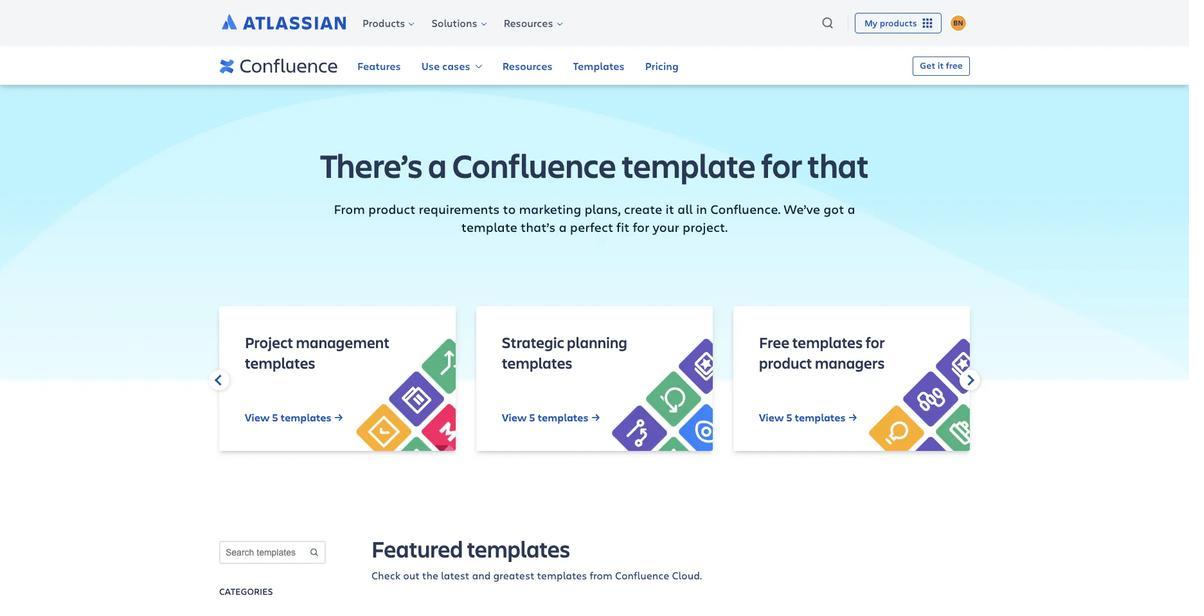 Task type: locate. For each thing, give the bounding box(es) containing it.
templates inside project management templates
[[245, 353, 316, 374]]

featured
[[372, 534, 463, 565]]

2 view 5 templates → from the left
[[502, 411, 601, 425]]

project
[[245, 332, 293, 353]]

template up 'all'
[[622, 143, 756, 188]]

resources
[[504, 16, 553, 30], [503, 59, 553, 73]]

0 vertical spatial a
[[428, 143, 447, 188]]

templates
[[793, 332, 863, 353], [245, 353, 316, 374], [502, 353, 573, 374], [281, 411, 332, 425], [538, 411, 589, 425], [795, 411, 846, 425], [467, 534, 570, 565], [537, 569, 587, 583]]

2 small image from the left
[[960, 373, 975, 388]]

view 5 templates → for planning
[[502, 411, 601, 425]]

requirements
[[419, 201, 500, 218]]

from
[[590, 569, 613, 583]]

view 5 templates → for templates
[[759, 411, 858, 425]]

confluence.
[[711, 201, 781, 218]]

5 for strategic planning templates
[[529, 411, 535, 425]]

resources for solutions
[[504, 16, 553, 30]]

0 vertical spatial resources link
[[495, 14, 569, 32]]

1 vertical spatial resources link
[[503, 46, 553, 86]]

cloud.
[[672, 569, 702, 583]]

0 horizontal spatial product
[[368, 201, 416, 218]]

0 horizontal spatial 5
[[272, 411, 278, 425]]

that
[[808, 143, 869, 188]]

templates inside strategic planning templates
[[502, 353, 573, 374]]

strategic
[[502, 332, 564, 353]]

view for strategic planning templates
[[502, 411, 527, 425]]

categories
[[219, 586, 273, 598]]

0 horizontal spatial view
[[245, 411, 270, 425]]

a right got
[[848, 201, 856, 218]]

1 horizontal spatial 5
[[529, 411, 535, 425]]

1 horizontal spatial view
[[502, 411, 527, 425]]

2 horizontal spatial →
[[849, 411, 858, 425]]

3 view 5 templates → from the left
[[759, 411, 858, 425]]

Search button
[[309, 548, 320, 558]]

1 5 from the left
[[272, 411, 278, 425]]

use cases link
[[422, 46, 482, 86]]

3 view from the left
[[759, 411, 784, 425]]

get it free link
[[913, 57, 970, 76]]

resources for use cases
[[503, 59, 553, 73]]

for inside from product requirements to marketing plans, create it all in confluence. we've got a template that's a perfect fit for your project.
[[633, 219, 650, 236]]

2 horizontal spatial view
[[759, 411, 784, 425]]

create
[[624, 201, 663, 218]]

0 horizontal spatial for
[[633, 219, 650, 236]]

1 vertical spatial for
[[633, 219, 650, 236]]

1 vertical spatial confluence
[[615, 569, 670, 583]]

confluence
[[452, 143, 616, 188], [615, 569, 670, 583]]

2 horizontal spatial a
[[848, 201, 856, 218]]

resources link for use cases
[[503, 46, 553, 86]]

3 5 from the left
[[787, 411, 793, 425]]

1 vertical spatial template
[[462, 219, 518, 236]]

project management templates
[[245, 332, 390, 374]]

1 horizontal spatial template
[[622, 143, 756, 188]]

2 5 from the left
[[529, 411, 535, 425]]

1 vertical spatial a
[[848, 201, 856, 218]]

product left managers
[[759, 353, 813, 374]]

2 view from the left
[[502, 411, 527, 425]]

1 horizontal spatial product
[[759, 353, 813, 374]]

1 horizontal spatial it
[[938, 59, 944, 71]]

atlassian logo image
[[222, 14, 346, 30]]

5 for free templates for product managers
[[787, 411, 793, 425]]

0 horizontal spatial template
[[462, 219, 518, 236]]

in
[[696, 201, 707, 218]]

use
[[422, 59, 440, 73]]

→
[[334, 411, 343, 425], [591, 411, 601, 425], [849, 411, 858, 425]]

planning
[[567, 332, 628, 353]]

for inside free templates for product managers
[[866, 332, 885, 353]]

app switcher image
[[921, 16, 935, 30]]

resources link
[[495, 14, 569, 32], [503, 46, 553, 86]]

and
[[472, 569, 491, 583]]

got
[[824, 201, 845, 218]]

3 → from the left
[[849, 411, 858, 425]]

2 → from the left
[[591, 411, 601, 425]]

0 horizontal spatial →
[[334, 411, 343, 425]]

1 vertical spatial product
[[759, 353, 813, 374]]

fit
[[617, 219, 630, 236]]

1 small image from the left
[[215, 373, 229, 388]]

2 horizontal spatial 5
[[787, 411, 793, 425]]

products
[[363, 16, 405, 30]]

free
[[946, 59, 963, 71]]

1 view 5 templates → from the left
[[245, 411, 343, 425]]

pricing link
[[645, 46, 679, 86]]

0 vertical spatial resources
[[504, 16, 553, 30]]

it right get
[[938, 59, 944, 71]]

get
[[920, 59, 936, 71]]

0 vertical spatial confluence
[[452, 143, 616, 188]]

product right from
[[368, 201, 416, 218]]

→ for project management templates
[[334, 411, 343, 425]]

management
[[296, 332, 390, 353]]

0 horizontal spatial view 5 templates →
[[245, 411, 343, 425]]

0 horizontal spatial small image
[[215, 373, 229, 388]]

all
[[678, 201, 693, 218]]

a
[[428, 143, 447, 188], [848, 201, 856, 218], [559, 219, 567, 236]]

product inside from product requirements to marketing plans, create it all in confluence. we've got a template that's a perfect fit for your project.
[[368, 201, 416, 218]]

a down marketing
[[559, 219, 567, 236]]

there's a confluence template for that
[[320, 143, 869, 188]]

1 vertical spatial it
[[666, 201, 675, 218]]

view
[[245, 411, 270, 425], [502, 411, 527, 425], [759, 411, 784, 425]]

2 horizontal spatial for
[[866, 332, 885, 353]]

template
[[622, 143, 756, 188], [462, 219, 518, 236]]

small image
[[215, 373, 229, 388], [960, 373, 975, 388]]

1 horizontal spatial a
[[559, 219, 567, 236]]

product
[[368, 201, 416, 218], [759, 353, 813, 374]]

it left 'all'
[[666, 201, 675, 218]]

products link
[[354, 14, 422, 32]]

for
[[762, 143, 802, 188], [633, 219, 650, 236], [866, 332, 885, 353]]

view 5 templates →
[[245, 411, 343, 425], [502, 411, 601, 425], [759, 411, 858, 425]]

1 horizontal spatial view 5 templates →
[[502, 411, 601, 425]]

view 5 templates → for management
[[245, 411, 343, 425]]

1 horizontal spatial small image
[[960, 373, 975, 388]]

0 vertical spatial for
[[762, 143, 802, 188]]

5
[[272, 411, 278, 425], [529, 411, 535, 425], [787, 411, 793, 425]]

2 horizontal spatial view 5 templates →
[[759, 411, 858, 425]]

view for project management templates
[[245, 411, 270, 425]]

template down to
[[462, 219, 518, 236]]

0 vertical spatial product
[[368, 201, 416, 218]]

confluence inside featured templates check out the latest and greatest templates from confluence cloud.
[[615, 569, 670, 583]]

a up requirements
[[428, 143, 447, 188]]

confluence up marketing
[[452, 143, 616, 188]]

managers
[[815, 353, 885, 374]]

1 horizontal spatial →
[[591, 411, 601, 425]]

from product requirements to marketing plans, create it all in confluence. we've got a template that's a perfect fit for your project.
[[334, 201, 856, 236]]

features link
[[358, 46, 401, 86]]

it
[[938, 59, 944, 71], [666, 201, 675, 218]]

2 vertical spatial for
[[866, 332, 885, 353]]

ben nelson image
[[951, 15, 966, 31]]

0 horizontal spatial it
[[666, 201, 675, 218]]

featured templates check out the latest and greatest templates from confluence cloud.
[[372, 534, 702, 583]]

1 → from the left
[[334, 411, 343, 425]]

product inside free templates for product managers
[[759, 353, 813, 374]]

1 vertical spatial resources
[[503, 59, 553, 73]]

pricing
[[645, 59, 679, 73]]

confluence right from
[[615, 569, 670, 583]]

1 view from the left
[[245, 411, 270, 425]]

features
[[358, 59, 401, 73]]



Task type: vqa. For each thing, say whether or not it's contained in the screenshot.
Jira Work Management
no



Task type: describe. For each thing, give the bounding box(es) containing it.
strategic planning templates
[[502, 332, 628, 374]]

5 for project management templates
[[272, 411, 278, 425]]

template inside from product requirements to marketing plans, create it all in confluence. we've got a template that's a perfect fit for your project.
[[462, 219, 518, 236]]

0 horizontal spatial a
[[428, 143, 447, 188]]

latest
[[441, 569, 470, 583]]

resources link for solutions
[[495, 14, 569, 32]]

from
[[334, 201, 365, 218]]

0 vertical spatial template
[[622, 143, 756, 188]]

1 horizontal spatial for
[[762, 143, 802, 188]]

Search templates text field
[[221, 543, 325, 563]]

greatest
[[493, 569, 535, 583]]

the
[[422, 569, 439, 583]]

your
[[653, 219, 680, 236]]

→ for strategic planning templates
[[591, 411, 601, 425]]

2 vertical spatial a
[[559, 219, 567, 236]]

use cases
[[422, 59, 471, 73]]

check
[[372, 569, 401, 583]]

templates inside free templates for product managers
[[793, 332, 863, 353]]

perfect
[[570, 219, 614, 236]]

to
[[503, 201, 516, 218]]

project.
[[683, 219, 728, 236]]

we've
[[784, 201, 821, 218]]

view for free templates for product managers
[[759, 411, 784, 425]]

solutions
[[432, 16, 478, 30]]

that's
[[521, 219, 556, 236]]

cases
[[442, 59, 471, 73]]

it inside from product requirements to marketing plans, create it all in confluence. we've got a template that's a perfect fit for your project.
[[666, 201, 675, 218]]

→ for free templates for product managers
[[849, 411, 858, 425]]

free
[[759, 332, 790, 353]]

plans,
[[585, 201, 621, 218]]

marketing
[[519, 201, 582, 218]]

get it free
[[920, 59, 963, 71]]

0 vertical spatial it
[[938, 59, 944, 71]]

templates
[[573, 59, 625, 73]]

templates link
[[573, 46, 625, 86]]

free templates for product managers
[[759, 332, 885, 374]]

solutions link
[[423, 14, 494, 32]]

out
[[403, 569, 420, 583]]

there's
[[320, 143, 423, 188]]



